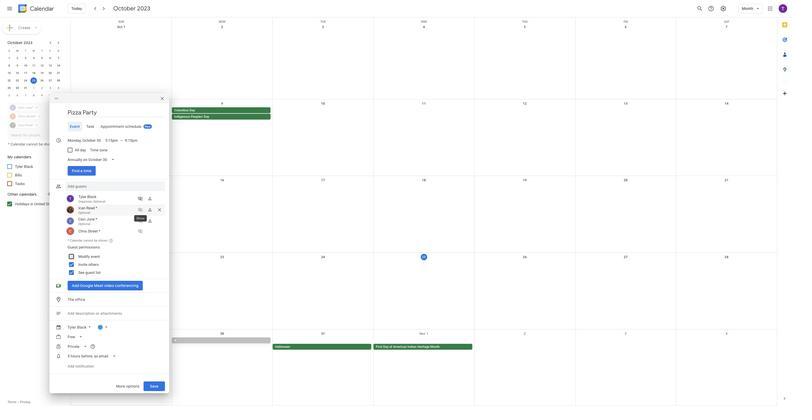 Task type: locate. For each thing, give the bounding box(es) containing it.
0 vertical spatial tyler black
[[15, 165, 33, 169]]

8 for october 2023
[[8, 64, 10, 67]]

chris street tree item
[[66, 227, 165, 236]]

tyler down description
[[68, 326, 76, 330]]

main drawer image
[[6, 5, 13, 12]]

the office
[[68, 298, 85, 302]]

create button
[[2, 21, 42, 34]]

2 vertical spatial calendar
[[70, 239, 83, 243]]

grid
[[71, 17, 778, 407]]

calendar up create at left top
[[30, 5, 54, 12]]

add down the
[[68, 312, 75, 316]]

2 vertical spatial 6
[[17, 94, 18, 97]]

24
[[24, 79, 27, 82], [321, 256, 325, 259]]

1 add from the top
[[68, 312, 75, 316]]

1 horizontal spatial 10
[[49, 94, 52, 97]]

1 down 25, today element
[[33, 87, 35, 90]]

30
[[16, 87, 19, 90], [220, 332, 224, 336]]

october
[[113, 5, 136, 12], [7, 40, 23, 45]]

* inside 'ceci june * optional'
[[96, 217, 97, 222]]

1 horizontal spatial 28
[[725, 256, 729, 259]]

5 up '12' element
[[41, 57, 43, 60]]

other calendars button
[[1, 190, 66, 199]]

chris
[[78, 229, 87, 234]]

all day
[[75, 148, 86, 152]]

ceci june, optional tree item
[[66, 216, 165, 227]]

0 vertical spatial 6
[[625, 25, 627, 29]]

s right the f
[[58, 49, 59, 52]]

optional up 'read'
[[93, 200, 105, 204]]

cell
[[71, 108, 172, 120], [172, 108, 273, 120], [273, 108, 374, 120], [374, 108, 475, 120], [677, 108, 777, 120], [71, 338, 172, 351], [677, 338, 777, 351]]

add description or attachments
[[68, 312, 122, 316]]

0 horizontal spatial 31
[[24, 87, 27, 90]]

s
[[8, 49, 10, 52], [58, 49, 59, 52]]

7 up 14 element
[[58, 57, 59, 60]]

new
[[145, 125, 151, 129]]

0 horizontal spatial –
[[17, 401, 19, 405]]

0 horizontal spatial 28
[[57, 79, 60, 82]]

guest permissions
[[68, 246, 100, 250]]

be inside search box
[[39, 142, 43, 147]]

f
[[50, 49, 51, 52]]

0 horizontal spatial 17
[[24, 72, 27, 75]]

13 inside 'october 2023' grid
[[49, 64, 52, 67]]

row group
[[5, 55, 63, 99]]

24 inside row group
[[24, 79, 27, 82]]

guest
[[68, 246, 78, 250]]

cannot down search for people text field
[[26, 142, 38, 147]]

tab list containing event
[[54, 122, 165, 132]]

group
[[66, 243, 165, 277]]

calendar
[[30, 5, 54, 12], [11, 142, 25, 147], [70, 239, 83, 243]]

Start date text field
[[68, 137, 101, 144]]

t left the f
[[41, 49, 43, 52]]

2 vertical spatial 10
[[321, 102, 325, 106]]

1 horizontal spatial 11
[[57, 94, 60, 97]]

31 inside row group
[[24, 87, 27, 90]]

* right june
[[96, 217, 97, 222]]

1 horizontal spatial tyler black
[[68, 326, 86, 330]]

october 2023 grid
[[5, 47, 63, 99]]

0 horizontal spatial 25
[[32, 79, 35, 82]]

30 for nov 1
[[220, 332, 224, 336]]

0 horizontal spatial 5
[[8, 94, 10, 97]]

ican read * optional
[[78, 206, 97, 215]]

6 for 1
[[49, 57, 51, 60]]

1 horizontal spatial 19
[[523, 179, 527, 183]]

2 t from the left
[[41, 49, 43, 52]]

0 horizontal spatial october 2023
[[7, 40, 32, 45]]

16 element
[[14, 70, 21, 76]]

show schedule of ceci june image
[[136, 217, 145, 226]]

* calendar cannot be shown
[[8, 142, 55, 147], [68, 239, 108, 243]]

0 vertical spatial 30
[[16, 87, 19, 90]]

0 vertical spatial cannot
[[26, 142, 38, 147]]

6 for oct 1
[[625, 25, 627, 29]]

1 vertical spatial 27
[[624, 256, 628, 259]]

1 vertical spatial 14
[[725, 102, 729, 106]]

0 horizontal spatial 8
[[8, 64, 10, 67]]

tyler black, organizer, optional tree item
[[66, 194, 165, 205]]

add inside button
[[68, 365, 74, 369]]

9
[[17, 64, 18, 67], [41, 94, 43, 97], [221, 102, 223, 106]]

23 element
[[14, 78, 21, 84]]

show schedule of chris street image
[[136, 227, 145, 236]]

0 horizontal spatial 6
[[17, 94, 18, 97]]

add for add notification
[[68, 365, 74, 369]]

month right settings menu image
[[742, 6, 754, 11]]

calendar up guest
[[70, 239, 83, 243]]

sat
[[724, 20, 730, 24]]

month
[[742, 6, 754, 11], [431, 346, 440, 349]]

* up guest
[[68, 239, 69, 243]]

october up m
[[7, 40, 23, 45]]

list
[[96, 271, 101, 275]]

1 horizontal spatial 15
[[119, 179, 123, 183]]

* for ican read * optional
[[96, 206, 97, 210]]

halloween button
[[273, 344, 372, 350]]

20 inside "grid"
[[624, 179, 628, 183]]

18
[[32, 72, 35, 75], [422, 179, 426, 183]]

27 inside "grid"
[[624, 256, 628, 259]]

tyler black organizer, optional
[[78, 195, 105, 204]]

16 inside 16 element
[[16, 72, 19, 75]]

november 4 element
[[55, 85, 62, 91]]

0 vertical spatial * calendar cannot be shown
[[8, 142, 55, 147]]

notification
[[75, 365, 94, 369]]

optional inside tyler black organizer, optional
[[93, 200, 105, 204]]

today button
[[68, 2, 86, 15]]

0 vertical spatial 25
[[32, 79, 35, 82]]

ican read, optional tree item
[[66, 205, 165, 216]]

others
[[88, 263, 99, 267]]

* inside ican read * optional
[[96, 206, 97, 210]]

* calendar cannot be shown down search for people text field
[[8, 142, 55, 147]]

19
[[41, 72, 44, 75], [523, 179, 527, 183]]

15 inside "grid"
[[119, 179, 123, 183]]

2 vertical spatial day
[[383, 346, 389, 349]]

1 vertical spatial 12
[[523, 102, 527, 106]]

8 up 15 element
[[8, 64, 10, 67]]

Guests text field
[[68, 182, 163, 191]]

4
[[423, 25, 425, 29], [33, 57, 35, 60], [58, 87, 59, 90], [726, 332, 728, 336]]

0 vertical spatial 11
[[32, 64, 35, 67]]

6 down the f
[[49, 57, 51, 60]]

0 vertical spatial 14
[[57, 64, 60, 67]]

5 inside "grid"
[[524, 25, 526, 29]]

14 inside "grid"
[[725, 102, 729, 106]]

shown
[[44, 142, 55, 147], [98, 239, 108, 243]]

Add title text field
[[68, 109, 165, 117]]

27
[[49, 79, 52, 82], [624, 256, 628, 259]]

my calendars
[[7, 155, 31, 160]]

1 vertical spatial 2023
[[24, 40, 32, 45]]

26
[[41, 79, 44, 82], [523, 256, 527, 259]]

november 10 element
[[47, 93, 53, 99]]

calendar inside search box
[[11, 142, 25, 147]]

0 vertical spatial 18
[[32, 72, 35, 75]]

0 horizontal spatial * calendar cannot be shown
[[8, 142, 55, 147]]

1 vertical spatial cannot
[[83, 239, 93, 243]]

2 horizontal spatial 10
[[321, 102, 325, 106]]

optional down ican
[[78, 211, 90, 215]]

7 down sat
[[726, 25, 728, 29]]

first day of american indian heritage month button
[[374, 344, 473, 350]]

day inside button
[[383, 346, 389, 349]]

5 for 1
[[41, 57, 43, 60]]

be up permissions
[[94, 239, 98, 243]]

– left end time text box
[[120, 139, 123, 143]]

6 down 30 element
[[17, 94, 18, 97]]

1 vertical spatial 9
[[41, 94, 43, 97]]

1 horizontal spatial month
[[742, 6, 754, 11]]

black up organizer,
[[87, 195, 96, 199]]

row containing 23
[[71, 253, 778, 330]]

9 up columbus day button
[[221, 102, 223, 106]]

30 inside row group
[[16, 87, 19, 90]]

0 vertical spatial 5
[[524, 25, 526, 29]]

6
[[625, 25, 627, 29], [49, 57, 51, 60], [17, 94, 18, 97]]

0 vertical spatial 24
[[24, 79, 27, 82]]

1 vertical spatial 18
[[422, 179, 426, 183]]

be
[[39, 142, 43, 147], [94, 239, 98, 243]]

optional inside ican read * optional
[[78, 211, 90, 215]]

28 inside "grid"
[[725, 256, 729, 259]]

0 horizontal spatial 30
[[16, 87, 19, 90]]

0 horizontal spatial 14
[[57, 64, 60, 67]]

1 vertical spatial 28
[[725, 256, 729, 259]]

row containing 29
[[5, 85, 63, 92]]

15
[[8, 72, 11, 75], [119, 179, 123, 183]]

14 inside row group
[[57, 64, 60, 67]]

1 horizontal spatial 6
[[49, 57, 51, 60]]

day right peoples' on the top of the page
[[204, 115, 209, 119]]

9 up 16 element
[[17, 64, 18, 67]]

15 up tyler black, organizer, optional tree item
[[119, 179, 123, 183]]

row containing sun
[[71, 17, 778, 24]]

1 horizontal spatial cannot
[[83, 239, 93, 243]]

1 vertical spatial 26
[[523, 256, 527, 259]]

row
[[71, 17, 778, 24], [71, 23, 778, 100], [5, 47, 63, 55], [5, 55, 63, 62], [5, 62, 63, 70], [5, 70, 63, 77], [5, 77, 63, 85], [5, 85, 63, 92], [5, 92, 63, 99], [71, 100, 778, 176], [71, 176, 778, 253], [71, 253, 778, 330], [71, 330, 778, 407]]

calendars up in
[[19, 192, 37, 197]]

2 horizontal spatial 7
[[726, 25, 728, 29]]

1 vertical spatial black
[[87, 195, 96, 199]]

19 inside row group
[[41, 72, 44, 75]]

7 down 31 element
[[25, 94, 26, 97]]

shown up permissions
[[98, 239, 108, 243]]

2
[[221, 25, 223, 29], [17, 57, 18, 60], [41, 87, 43, 90], [524, 332, 526, 336]]

0 horizontal spatial tyler black
[[15, 165, 33, 169]]

october up sun at the left top of page
[[113, 5, 136, 12]]

calendars
[[14, 155, 31, 160], [19, 192, 37, 197]]

31 for nov 1
[[321, 332, 325, 336]]

november 8 element
[[31, 93, 37, 99]]

31
[[24, 87, 27, 90], [321, 332, 325, 336]]

1 vertical spatial calendar
[[11, 142, 25, 147]]

* inside chris street tree item
[[99, 229, 100, 234]]

time
[[83, 169, 92, 174]]

2 horizontal spatial 9
[[221, 102, 223, 106]]

31 for 1
[[24, 87, 27, 90]]

0 horizontal spatial tab list
[[54, 122, 165, 132]]

1 horizontal spatial 9
[[41, 94, 43, 97]]

1 vertical spatial 8
[[33, 94, 35, 97]]

1 horizontal spatial 27
[[624, 256, 628, 259]]

november 7 element
[[22, 93, 29, 99]]

1 horizontal spatial 12
[[523, 102, 527, 106]]

0 horizontal spatial 15
[[8, 72, 11, 75]]

31 down the 24 element
[[24, 87, 27, 90]]

* right street
[[99, 229, 100, 234]]

0 horizontal spatial be
[[39, 142, 43, 147]]

show schedule of ican read image
[[136, 206, 145, 214]]

16
[[16, 72, 19, 75], [220, 179, 224, 183]]

30 for 1
[[16, 87, 19, 90]]

month button
[[739, 2, 763, 15]]

1 horizontal spatial 20
[[624, 179, 628, 183]]

of
[[390, 346, 393, 349]]

2 vertical spatial black
[[77, 326, 86, 330]]

1 horizontal spatial 30
[[220, 332, 224, 336]]

15 up 22 at top left
[[8, 72, 11, 75]]

14 element
[[55, 63, 62, 69]]

0 horizontal spatial 18
[[32, 72, 35, 75]]

day up peoples' on the top of the page
[[190, 109, 195, 112]]

5 for oct 1
[[524, 25, 526, 29]]

tyler black up bills
[[15, 165, 33, 169]]

Start time text field
[[105, 137, 118, 144]]

0 horizontal spatial 11
[[32, 64, 35, 67]]

14 for october 2023
[[57, 64, 60, 67]]

1 vertical spatial 31
[[321, 332, 325, 336]]

17 inside 17 element
[[24, 72, 27, 75]]

22 element
[[6, 78, 12, 84]]

appointment
[[101, 124, 124, 129]]

t left w
[[25, 49, 26, 52]]

add left notification
[[68, 365, 74, 369]]

halloween
[[275, 346, 290, 349]]

1 vertical spatial 23
[[220, 256, 224, 259]]

* right 'read'
[[96, 206, 97, 210]]

united
[[34, 202, 45, 206]]

1 horizontal spatial t
[[41, 49, 43, 52]]

10 inside "grid"
[[321, 102, 325, 106]]

cannot
[[26, 142, 38, 147], [83, 239, 93, 243]]

1 horizontal spatial tyler
[[68, 326, 76, 330]]

2 s from the left
[[58, 49, 59, 52]]

0 vertical spatial 28
[[57, 79, 60, 82]]

1 vertical spatial 11
[[57, 94, 60, 97]]

2 vertical spatial optional
[[78, 223, 90, 226]]

0 horizontal spatial october
[[7, 40, 23, 45]]

8 up add title text field
[[120, 102, 122, 106]]

shown inside search box
[[44, 142, 55, 147]]

* calendar cannot be shown up permissions
[[68, 239, 108, 243]]

1 t from the left
[[25, 49, 26, 52]]

0 horizontal spatial s
[[8, 49, 10, 52]]

0 vertical spatial 20
[[49, 72, 52, 75]]

None field
[[66, 155, 119, 165], [66, 333, 87, 342], [66, 342, 91, 352], [66, 352, 120, 362], [66, 155, 119, 165], [66, 333, 87, 342], [66, 342, 91, 352], [66, 352, 120, 362]]

1 up 15 element
[[8, 57, 10, 60]]

31 element
[[22, 85, 29, 91]]

november 9 element
[[39, 93, 45, 99]]

find a time
[[72, 169, 92, 174]]

0 vertical spatial 7
[[726, 25, 728, 29]]

other calendars
[[7, 192, 37, 197]]

6 inside "grid"
[[625, 25, 627, 29]]

9 down november 2 'element'
[[41, 94, 43, 97]]

18 inside row group
[[32, 72, 35, 75]]

1 vertical spatial be
[[94, 239, 98, 243]]

17
[[24, 72, 27, 75], [321, 179, 325, 183]]

1 horizontal spatial 13
[[624, 102, 628, 106]]

1 vertical spatial 6
[[49, 57, 51, 60]]

description
[[76, 312, 95, 316]]

0 horizontal spatial t
[[25, 49, 26, 52]]

2 vertical spatial 7
[[25, 94, 26, 97]]

october 2023 up m
[[7, 40, 32, 45]]

26 inside "grid"
[[523, 256, 527, 259]]

row containing 5
[[5, 92, 63, 99]]

13
[[49, 64, 52, 67], [624, 102, 628, 106]]

tab list
[[778, 17, 792, 392], [54, 122, 165, 132]]

* for ceci june * optional
[[96, 217, 97, 222]]

row containing s
[[5, 47, 63, 55]]

7 inside "grid"
[[726, 25, 728, 29]]

9 inside "grid"
[[221, 102, 223, 106]]

11 for sun
[[422, 102, 426, 106]]

5 down thu at the right of page
[[524, 25, 526, 29]]

new element
[[144, 125, 152, 129]]

*
[[8, 142, 10, 147], [96, 206, 97, 210], [96, 217, 97, 222], [99, 229, 100, 234], [68, 239, 69, 243]]

20 element
[[47, 70, 53, 76]]

heritage
[[417, 346, 430, 349]]

s left m
[[8, 49, 10, 52]]

0 vertical spatial day
[[190, 109, 195, 112]]

2 add from the top
[[68, 365, 74, 369]]

1 horizontal spatial 8
[[33, 94, 35, 97]]

black down my calendars dropdown button
[[24, 165, 33, 169]]

8 down november 1 element
[[33, 94, 35, 97]]

optional down ceci
[[78, 223, 90, 226]]

calendars right my at top
[[14, 155, 31, 160]]

19 inside "grid"
[[523, 179, 527, 183]]

7 for 1
[[58, 57, 59, 60]]

0 horizontal spatial 21
[[57, 72, 60, 75]]

shown down search for people text field
[[44, 142, 55, 147]]

tyler black
[[15, 165, 33, 169], [68, 326, 86, 330]]

1 horizontal spatial 5
[[41, 57, 43, 60]]

tyler up organizer,
[[78, 195, 86, 199]]

cannot up permissions
[[83, 239, 93, 243]]

be down search for people text field
[[39, 142, 43, 147]]

28 inside row group
[[57, 79, 60, 82]]

add notification
[[68, 365, 94, 369]]

month right heritage on the right of page
[[431, 346, 440, 349]]

optional for june
[[78, 223, 90, 226]]

black
[[24, 165, 33, 169], [87, 195, 96, 199], [77, 326, 86, 330]]

2 vertical spatial 11
[[422, 102, 426, 106]]

show
[[136, 217, 145, 221]]

5 down 29 element
[[8, 94, 10, 97]]

calendars inside dropdown button
[[19, 192, 37, 197]]

calendar up my calendars at the top
[[11, 142, 25, 147]]

settings menu image
[[721, 5, 727, 12]]

october 2023 up sun at the left top of page
[[113, 5, 150, 12]]

31 inside "grid"
[[321, 332, 325, 336]]

1 horizontal spatial october
[[113, 5, 136, 12]]

1 horizontal spatial * calendar cannot be shown
[[68, 239, 108, 243]]

0 horizontal spatial 20
[[49, 72, 52, 75]]

tyler up bills
[[15, 165, 23, 169]]

31 up halloween button
[[321, 332, 325, 336]]

25, today element
[[31, 78, 37, 84]]

12 inside row group
[[41, 64, 44, 67]]

day for first
[[383, 346, 389, 349]]

0 horizontal spatial 19
[[41, 72, 44, 75]]

* up my at top
[[8, 142, 10, 147]]

day
[[190, 109, 195, 112], [204, 115, 209, 119], [383, 346, 389, 349]]

1 vertical spatial 17
[[321, 179, 325, 183]]

guests invited to this event. tree
[[66, 194, 165, 236]]

add for add description or attachments
[[68, 312, 75, 316]]

day left of
[[383, 346, 389, 349]]

day
[[80, 148, 86, 152]]

12 inside "grid"
[[523, 102, 527, 106]]

11 element
[[31, 63, 37, 69]]

optional inside 'ceci june * optional'
[[78, 223, 90, 226]]

november 6 element
[[14, 93, 21, 99]]

0 vertical spatial add
[[68, 312, 75, 316]]

1 vertical spatial 16
[[220, 179, 224, 183]]

– right "terms" link
[[17, 401, 19, 405]]

black down description
[[77, 326, 86, 330]]

0 horizontal spatial 12
[[41, 64, 44, 67]]

13 element
[[47, 63, 53, 69]]

the office button
[[66, 295, 165, 305]]

tyler black down description
[[68, 326, 86, 330]]

peoples'
[[191, 115, 203, 119]]

18 element
[[31, 70, 37, 76]]

oct
[[117, 25, 123, 29]]

22
[[8, 79, 11, 82]]

calendars inside dropdown button
[[14, 155, 31, 160]]

6 down fri
[[625, 25, 627, 29]]

or
[[96, 312, 99, 316]]

0 vertical spatial optional
[[93, 200, 105, 204]]

28
[[57, 79, 60, 82], [725, 256, 729, 259]]

0 horizontal spatial cannot
[[26, 142, 38, 147]]

oct 1
[[117, 25, 125, 29]]

time zone button
[[88, 145, 110, 155]]

calendar element
[[17, 3, 54, 15]]

tyler inside my calendars 'list'
[[15, 165, 23, 169]]

0 vertical spatial calendars
[[14, 155, 31, 160]]

10 element
[[22, 63, 29, 69]]

2 horizontal spatial 8
[[120, 102, 122, 106]]

21 element
[[55, 70, 62, 76]]



Task type: vqa. For each thing, say whether or not it's contained in the screenshot.
Cell
yes



Task type: describe. For each thing, give the bounding box(es) containing it.
1 vertical spatial * calendar cannot be shown
[[68, 239, 108, 243]]

row containing 30
[[71, 330, 778, 407]]

10 for october 2023
[[24, 64, 27, 67]]

26 element
[[39, 78, 45, 84]]

privacy
[[20, 401, 31, 405]]

chris street *
[[78, 229, 100, 234]]

15 inside row group
[[8, 72, 11, 75]]

bills
[[15, 173, 22, 178]]

calendars for other calendars
[[19, 192, 37, 197]]

find a time button
[[68, 165, 96, 178]]

read
[[86, 206, 95, 210]]

grid containing oct 1
[[71, 17, 778, 407]]

create
[[18, 25, 30, 30]]

21 inside 'october 2023' grid
[[57, 72, 60, 75]]

tasks
[[15, 182, 25, 186]]

row containing 22
[[5, 77, 63, 85]]

november 2 element
[[39, 85, 45, 91]]

see
[[78, 271, 85, 275]]

1 horizontal spatial october 2023
[[113, 5, 150, 12]]

nov
[[420, 332, 426, 336]]

9 inside row
[[41, 94, 43, 97]]

event button
[[68, 122, 82, 132]]

modify event
[[78, 255, 100, 259]]

1 vertical spatial october 2023
[[7, 40, 32, 45]]

tue
[[321, 20, 326, 24]]

my
[[7, 155, 13, 160]]

in
[[30, 202, 33, 206]]

ceci june * optional
[[78, 217, 97, 226]]

modify
[[78, 255, 90, 259]]

End time text field
[[125, 137, 138, 144]]

optional for read
[[78, 211, 90, 215]]

row group containing 1
[[5, 55, 63, 99]]

* Calendar cannot be shown search field
[[0, 101, 66, 147]]

23 inside "grid"
[[220, 256, 224, 259]]

ican
[[78, 206, 85, 210]]

event
[[70, 124, 80, 129]]

columbus day button
[[172, 108, 271, 113]]

1 vertical spatial 10
[[49, 94, 52, 97]]

13 for october 2023
[[49, 64, 52, 67]]

holidays
[[15, 202, 29, 206]]

zone
[[100, 148, 108, 152]]

wed
[[421, 20, 427, 24]]

1 horizontal spatial be
[[94, 239, 98, 243]]

27 inside row group
[[49, 79, 52, 82]]

12 element
[[39, 63, 45, 69]]

columbus
[[174, 109, 189, 112]]

1 right oct
[[123, 25, 125, 29]]

1 vertical spatial shown
[[98, 239, 108, 243]]

invite others
[[78, 263, 99, 267]]

0 vertical spatial october
[[113, 5, 136, 12]]

1 vertical spatial october
[[7, 40, 23, 45]]

today
[[71, 6, 82, 11]]

office
[[75, 298, 85, 302]]

10 for sun
[[321, 102, 325, 106]]

8 inside 'element'
[[33, 94, 35, 97]]

all
[[75, 148, 79, 152]]

24 element
[[22, 78, 29, 84]]

task button
[[84, 122, 96, 132]]

american
[[393, 346, 407, 349]]

fri
[[624, 20, 628, 24]]

invite
[[78, 263, 87, 267]]

0 vertical spatial 2023
[[137, 5, 150, 12]]

task
[[86, 124, 94, 129]]

my calendars list
[[1, 163, 66, 188]]

black inside tyler black organizer, optional
[[87, 195, 96, 199]]

optional for black
[[93, 200, 105, 204]]

8 for sun
[[120, 102, 122, 106]]

schedule
[[125, 124, 142, 129]]

see guest list
[[78, 271, 101, 275]]

9 for october 2023
[[17, 64, 18, 67]]

13 for sun
[[624, 102, 628, 106]]

thu
[[522, 20, 528, 24]]

november 1 element
[[31, 85, 37, 91]]

30 element
[[14, 85, 21, 91]]

28 element
[[55, 78, 62, 84]]

columbus day indigenous peoples' day
[[174, 109, 209, 119]]

w
[[33, 49, 35, 52]]

27 element
[[47, 78, 53, 84]]

holidays in united states
[[15, 202, 57, 206]]

0 horizontal spatial 7
[[25, 94, 26, 97]]

indigenous peoples' day button
[[172, 114, 271, 120]]

1 right nov
[[427, 332, 429, 336]]

november 11 element
[[55, 93, 62, 99]]

0 vertical spatial calendar
[[30, 5, 54, 12]]

18 inside "grid"
[[422, 179, 426, 183]]

day for columbus
[[190, 109, 195, 112]]

time zone
[[90, 148, 108, 152]]

* for chris street *
[[99, 229, 100, 234]]

19 element
[[39, 70, 45, 76]]

7 for oct 1
[[726, 25, 728, 29]]

privacy link
[[20, 401, 31, 405]]

tyler inside tyler black organizer, optional
[[78, 195, 86, 199]]

find
[[72, 169, 80, 174]]

month inside month 'dropdown button'
[[742, 6, 754, 11]]

indian
[[408, 346, 417, 349]]

23 inside row group
[[16, 79, 19, 82]]

calendar heading
[[29, 5, 54, 12]]

add other calendars image
[[47, 192, 52, 197]]

25 inside cell
[[32, 79, 35, 82]]

1 horizontal spatial tab list
[[778, 17, 792, 392]]

20 inside row group
[[49, 72, 52, 75]]

25 cell
[[30, 77, 38, 85]]

organizer,
[[78, 200, 93, 204]]

to element
[[120, 139, 123, 143]]

1 horizontal spatial 21
[[725, 179, 729, 183]]

4 inside november 4 element
[[58, 87, 59, 90]]

time
[[90, 148, 99, 152]]

9 for sun
[[221, 102, 223, 106]]

11 for october 2023
[[32, 64, 35, 67]]

attachments
[[100, 312, 122, 316]]

first
[[376, 346, 383, 349]]

black inside my calendars 'list'
[[24, 165, 33, 169]]

1 vertical spatial 25
[[422, 256, 426, 259]]

indigenous
[[174, 115, 190, 119]]

0 vertical spatial –
[[120, 139, 123, 143]]

appointment schedule
[[101, 124, 142, 129]]

guest
[[85, 271, 95, 275]]

cannot inside search box
[[26, 142, 38, 147]]

sun
[[118, 20, 124, 24]]

15 element
[[6, 70, 12, 76]]

2 inside 'element'
[[41, 87, 43, 90]]

1 horizontal spatial day
[[204, 115, 209, 119]]

cell containing columbus day
[[172, 108, 273, 120]]

* inside search box
[[8, 142, 10, 147]]

16 inside "grid"
[[220, 179, 224, 183]]

terms – privacy
[[7, 401, 31, 405]]

my calendars button
[[1, 153, 66, 162]]

24 inside "grid"
[[321, 256, 325, 259]]

17 element
[[22, 70, 29, 76]]

first day of american indian heritage month
[[376, 346, 440, 349]]

Search for people text field
[[11, 131, 58, 140]]

14 for sun
[[725, 102, 729, 106]]

permissions
[[79, 246, 100, 250]]

29 element
[[6, 85, 12, 91]]

29
[[8, 87, 11, 90]]

ceci
[[78, 217, 86, 222]]

a
[[80, 169, 83, 174]]

november 5 element
[[6, 93, 12, 99]]

5 inside 'november 5' element
[[8, 94, 10, 97]]

26 inside row group
[[41, 79, 44, 82]]

other
[[7, 192, 18, 197]]

add notification button
[[66, 361, 96, 373]]

street
[[88, 229, 98, 234]]

june
[[87, 217, 95, 222]]

november 3 element
[[47, 85, 53, 91]]

group containing guest permissions
[[66, 243, 165, 277]]

terms
[[7, 401, 17, 405]]

row containing oct 1
[[71, 23, 778, 100]]

calendars for my calendars
[[14, 155, 31, 160]]

row containing 1
[[5, 55, 63, 62]]

12 for sun
[[523, 102, 527, 106]]

month inside first day of american indian heritage month button
[[431, 346, 440, 349]]

nov 1
[[420, 332, 429, 336]]

terms link
[[7, 401, 17, 405]]

2 horizontal spatial calendar
[[70, 239, 83, 243]]

1 s from the left
[[8, 49, 10, 52]]

tyler black inside my calendars 'list'
[[15, 165, 33, 169]]

* calendar cannot be shown inside search box
[[8, 142, 55, 147]]

states
[[46, 202, 57, 206]]

12 for october 2023
[[41, 64, 44, 67]]



